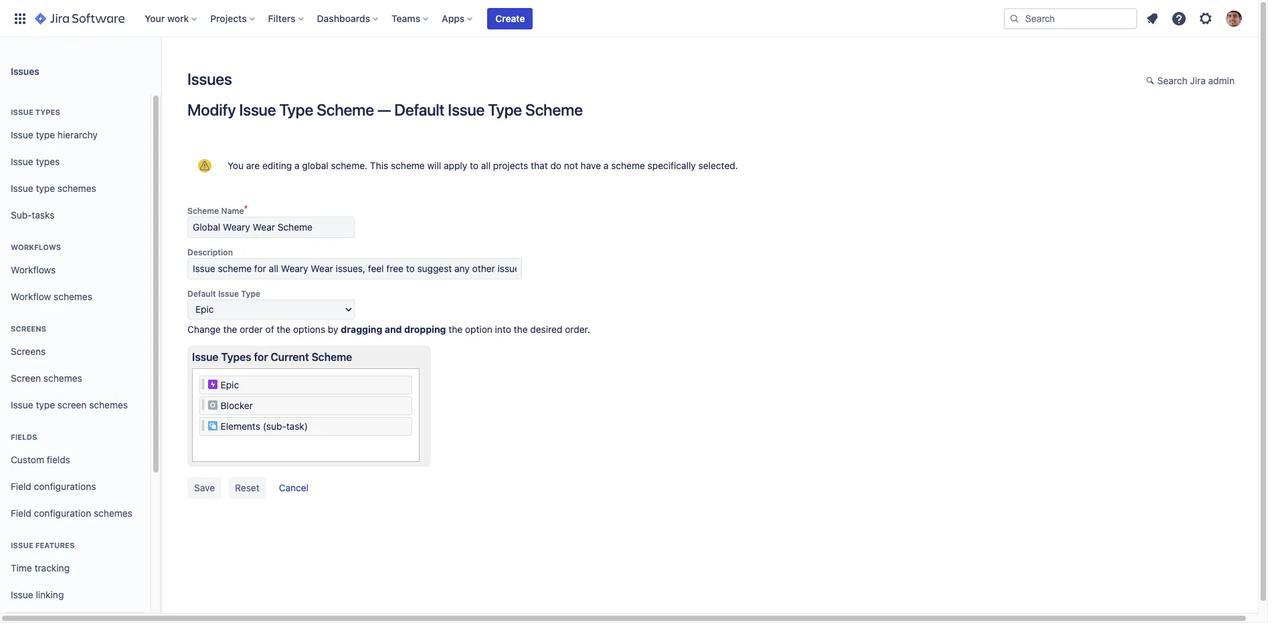 Task type: vqa. For each thing, say whether or not it's contained in the screenshot.
the view
no



Task type: describe. For each thing, give the bounding box(es) containing it.
change the order of the options by dragging and dropping the option into the desired order.
[[187, 324, 590, 335]]

do
[[550, 160, 562, 171]]

projects button
[[206, 8, 260, 29]]

search
[[1158, 75, 1188, 86]]

apps
[[442, 12, 465, 24]]

2 scheme from the left
[[611, 160, 645, 171]]

custom
[[11, 454, 44, 466]]

issue type schemes
[[11, 182, 96, 194]]

you are editing a global scheme. this scheme will apply to all projects that do not have a scheme specifically selected.
[[228, 160, 738, 171]]

will
[[427, 160, 441, 171]]

issue for issue type schemes
[[11, 182, 33, 194]]

appswitcher icon image
[[12, 10, 28, 26]]

scheme name
[[187, 206, 244, 216]]

fields
[[47, 454, 70, 466]]

type for default issue type
[[241, 289, 260, 299]]

schemes inside issue types group
[[57, 182, 96, 194]]

4 the from the left
[[514, 324, 528, 335]]

scheme.
[[331, 160, 368, 171]]

this
[[370, 160, 388, 171]]

issue linking link
[[5, 582, 145, 609]]

configuration
[[34, 508, 91, 519]]

field configuration schemes
[[11, 508, 132, 519]]

tasks
[[32, 209, 55, 221]]

issue linking
[[11, 589, 64, 601]]

1 the from the left
[[223, 324, 237, 335]]

create button
[[487, 8, 533, 29]]

are
[[246, 160, 260, 171]]

teams button
[[388, 8, 434, 29]]

field configurations
[[11, 481, 96, 492]]

your profile and settings image
[[1226, 10, 1242, 26]]

order
[[240, 324, 263, 335]]

configurations
[[34, 481, 96, 492]]

specifically
[[648, 160, 696, 171]]

banner containing your work
[[0, 0, 1258, 37]]

projects
[[210, 12, 247, 24]]

issue for issue types
[[11, 156, 33, 167]]

schemes inside fields group
[[94, 508, 132, 519]]

image image for blocker
[[207, 400, 218, 411]]

issue types
[[11, 108, 60, 116]]

issue type screen schemes
[[11, 399, 128, 411]]

of
[[265, 324, 274, 335]]

tracking
[[35, 563, 70, 574]]

scheme left — at the top
[[317, 100, 374, 119]]

issue attributes group
[[5, 609, 145, 624]]

description
[[187, 248, 233, 258]]

issue for issue features
[[11, 541, 33, 550]]

global
[[302, 160, 328, 171]]

work
[[167, 12, 189, 24]]

projects
[[493, 160, 528, 171]]

issue for issue type screen schemes
[[11, 399, 33, 411]]

cancel
[[279, 483, 309, 494]]

issue type hierarchy link
[[5, 122, 145, 149]]

issue type hierarchy
[[11, 129, 98, 140]]

for
[[254, 351, 268, 363]]

help image
[[1171, 10, 1187, 26]]

change
[[187, 324, 221, 335]]

issue for issue linking
[[11, 589, 33, 601]]

1 scheme from the left
[[391, 160, 425, 171]]

vgrabber image for blocker
[[202, 400, 205, 411]]

schemes up the issue type screen schemes
[[43, 373, 82, 384]]

2 the from the left
[[277, 324, 291, 335]]

issue types group
[[5, 94, 145, 233]]

selected.
[[698, 160, 738, 171]]

scheme left the name
[[187, 206, 219, 216]]

search jira admin link
[[1140, 71, 1242, 92]]

Description text field
[[187, 258, 522, 280]]

field configuration schemes link
[[5, 501, 145, 527]]

types for issue types
[[35, 108, 60, 116]]

name
[[221, 206, 244, 216]]

by
[[328, 324, 338, 335]]

hierarchy
[[57, 129, 98, 140]]

your work button
[[141, 8, 202, 29]]

all
[[481, 160, 491, 171]]

field for field configurations
[[11, 481, 31, 492]]

issue types link
[[5, 149, 145, 175]]

—
[[377, 100, 391, 119]]

jira
[[1190, 75, 1206, 86]]

default issue type
[[187, 289, 260, 299]]

dropping
[[404, 324, 446, 335]]

image image for epic
[[207, 379, 218, 390]]

epic
[[221, 379, 239, 391]]

blocker
[[221, 400, 253, 412]]

custom fields
[[11, 454, 70, 466]]

screen schemes link
[[5, 365, 145, 392]]

to
[[470, 160, 479, 171]]

settings image
[[1198, 10, 1214, 26]]

issue features group
[[5, 527, 145, 613]]

Default Issue Type text field
[[187, 300, 355, 320]]

dashboards
[[317, 12, 370, 24]]

custom fields link
[[5, 447, 145, 474]]

workflow schemes
[[11, 291, 92, 302]]

issue type screen schemes link
[[5, 392, 145, 419]]

3 image image from the top
[[207, 421, 218, 432]]

linking
[[36, 589, 64, 601]]

type for screen
[[36, 399, 55, 411]]

time
[[11, 563, 32, 574]]

vgrabber image for elements
[[202, 421, 205, 432]]

fields group
[[5, 419, 145, 531]]

desired
[[530, 324, 562, 335]]

issue types for current scheme
[[192, 351, 352, 363]]

issue types
[[11, 156, 60, 167]]

and
[[385, 324, 402, 335]]

modify
[[187, 100, 236, 119]]



Task type: locate. For each thing, give the bounding box(es) containing it.
(sub-
[[263, 421, 286, 432]]

default right — at the top
[[394, 100, 445, 119]]

image image left elements
[[207, 421, 218, 432]]

type inside screens group
[[36, 399, 55, 411]]

workflows for workflows link
[[11, 264, 56, 275]]

issue right "modify"
[[239, 100, 276, 119]]

task)
[[286, 421, 308, 432]]

workflows down the sub-tasks
[[11, 243, 61, 252]]

vgrabber image
[[202, 379, 205, 390]]

2 vertical spatial image image
[[207, 421, 218, 432]]

1 vertical spatial type
[[36, 182, 55, 194]]

image image
[[207, 379, 218, 390], [207, 400, 218, 411], [207, 421, 218, 432]]

issue inside screens group
[[11, 399, 33, 411]]

1 screens from the top
[[11, 325, 46, 333]]

screens down workflow
[[11, 325, 46, 333]]

1 vertical spatial vgrabber image
[[202, 421, 205, 432]]

into
[[495, 324, 511, 335]]

issue down "issue types" on the left top
[[11, 129, 33, 140]]

filters
[[268, 12, 296, 24]]

issue down time
[[11, 589, 33, 601]]

dashboards button
[[313, 8, 384, 29]]

field inside the field configurations link
[[11, 481, 31, 492]]

0 horizontal spatial issues
[[11, 65, 39, 77]]

2 image image from the top
[[207, 400, 218, 411]]

schemes inside workflows 'group'
[[54, 291, 92, 302]]

1 vertical spatial screens
[[11, 346, 46, 357]]

issue up vgrabber image
[[192, 351, 218, 363]]

1 workflows from the top
[[11, 243, 61, 252]]

2 a from the left
[[604, 160, 609, 171]]

type
[[36, 129, 55, 140], [36, 182, 55, 194], [36, 399, 55, 411]]

1 horizontal spatial default
[[394, 100, 445, 119]]

issue for issue types for current scheme
[[192, 351, 218, 363]]

issue type schemes link
[[5, 175, 145, 202]]

type up global
[[279, 100, 313, 119]]

1 image image from the top
[[207, 379, 218, 390]]

type for modify issue type scheme                 — default issue type scheme
[[279, 100, 313, 119]]

types
[[36, 156, 60, 167]]

2 vgrabber image from the top
[[202, 421, 205, 432]]

banner
[[0, 0, 1258, 37]]

field inside the "field configuration schemes" link
[[11, 508, 31, 519]]

create
[[496, 12, 525, 24]]

current
[[271, 351, 309, 363]]

field configurations link
[[5, 474, 145, 501]]

scheme left will on the left of the page
[[391, 160, 425, 171]]

vgrabber image
[[202, 400, 205, 411], [202, 421, 205, 432]]

screen schemes
[[11, 373, 82, 384]]

0 vertical spatial type
[[36, 129, 55, 140]]

1 vertical spatial field
[[11, 508, 31, 519]]

workflows link
[[5, 257, 145, 284]]

types for issue types for current scheme
[[221, 351, 251, 363]]

options
[[293, 324, 325, 335]]

jira software image
[[35, 10, 125, 26], [35, 10, 125, 26]]

scheme up do
[[525, 100, 583, 119]]

workflows
[[11, 243, 61, 252], [11, 264, 56, 275]]

not
[[564, 160, 578, 171]]

sub-
[[11, 209, 32, 221]]

0 vertical spatial workflows
[[11, 243, 61, 252]]

3 type from the top
[[36, 399, 55, 411]]

type up the tasks
[[36, 182, 55, 194]]

time tracking link
[[5, 556, 145, 582]]

scheme
[[317, 100, 374, 119], [525, 100, 583, 119], [187, 206, 219, 216], [312, 351, 352, 363]]

0 vertical spatial field
[[11, 481, 31, 492]]

issues up "modify"
[[187, 70, 232, 88]]

type for schemes
[[36, 182, 55, 194]]

sidebar navigation image
[[146, 54, 175, 80]]

1 field from the top
[[11, 481, 31, 492]]

type up default issue type text field on the left of page
[[241, 289, 260, 299]]

image image right vgrabber image
[[207, 379, 218, 390]]

types left for at bottom
[[221, 351, 251, 363]]

dragging
[[341, 324, 382, 335]]

None button
[[228, 478, 266, 499]]

issue up to
[[448, 100, 485, 119]]

schemes down issue types link
[[57, 182, 96, 194]]

issue up change
[[218, 289, 239, 299]]

2 vertical spatial type
[[36, 399, 55, 411]]

type left screen
[[36, 399, 55, 411]]

1 vertical spatial image image
[[207, 400, 218, 411]]

types up the 'issue type hierarchy'
[[35, 108, 60, 116]]

a left global
[[294, 160, 300, 171]]

primary element
[[8, 0, 1004, 37]]

2 type from the top
[[36, 182, 55, 194]]

1 type from the top
[[36, 129, 55, 140]]

search image
[[1009, 13, 1020, 24]]

notifications image
[[1145, 10, 1161, 26]]

issues
[[11, 65, 39, 77], [187, 70, 232, 88]]

your work
[[145, 12, 189, 24]]

field
[[11, 481, 31, 492], [11, 508, 31, 519]]

vgrabber image down vgrabber image
[[202, 400, 205, 411]]

type for hierarchy
[[36, 129, 55, 140]]

workflow
[[11, 291, 51, 302]]

editing
[[262, 160, 292, 171]]

screens group
[[5, 311, 145, 423]]

screens
[[11, 325, 46, 333], [11, 346, 46, 357]]

2 screens from the top
[[11, 346, 46, 357]]

workflows up workflow
[[11, 264, 56, 275]]

screens up screen
[[11, 346, 46, 357]]

scheme down by
[[312, 351, 352, 363]]

vgrabber image left elements
[[202, 421, 205, 432]]

schemes down workflows link
[[54, 291, 92, 302]]

0 vertical spatial image image
[[207, 379, 218, 390]]

that
[[531, 160, 548, 171]]

0 horizontal spatial default
[[187, 289, 216, 299]]

elements
[[221, 421, 260, 432]]

type up projects
[[488, 100, 522, 119]]

screens for screens group
[[11, 325, 46, 333]]

1 vertical spatial workflows
[[11, 264, 56, 275]]

1 horizontal spatial type
[[279, 100, 313, 119]]

teams
[[392, 12, 420, 24]]

order.
[[565, 324, 590, 335]]

0 horizontal spatial types
[[35, 108, 60, 116]]

issue for issue type hierarchy
[[11, 129, 33, 140]]

time tracking
[[11, 563, 70, 574]]

scheme
[[391, 160, 425, 171], [611, 160, 645, 171]]

1 vgrabber image from the top
[[202, 400, 205, 411]]

workflows group
[[5, 229, 145, 315]]

cancel link
[[272, 478, 315, 499]]

features
[[35, 541, 75, 550]]

issue up time
[[11, 541, 33, 550]]

1 vertical spatial default
[[187, 289, 216, 299]]

issue features
[[11, 541, 75, 550]]

0 horizontal spatial scheme
[[391, 160, 425, 171]]

have
[[581, 160, 601, 171]]

0 horizontal spatial type
[[241, 289, 260, 299]]

apps button
[[438, 8, 478, 29]]

0 vertical spatial types
[[35, 108, 60, 116]]

None text field
[[187, 217, 355, 238]]

types inside group
[[35, 108, 60, 116]]

field up issue features
[[11, 508, 31, 519]]

schemes right screen
[[89, 399, 128, 411]]

the left order
[[223, 324, 237, 335]]

the left option
[[449, 324, 463, 335]]

0 vertical spatial screens
[[11, 325, 46, 333]]

your
[[145, 12, 165, 24]]

3 the from the left
[[449, 324, 463, 335]]

issue down screen
[[11, 399, 33, 411]]

type down "issue types" on the left top
[[36, 129, 55, 140]]

1 a from the left
[[294, 160, 300, 171]]

screens for screens link
[[11, 346, 46, 357]]

elements (sub-task)
[[221, 421, 308, 432]]

2 workflows from the top
[[11, 264, 56, 275]]

0 horizontal spatial a
[[294, 160, 300, 171]]

1 horizontal spatial types
[[221, 351, 251, 363]]

field for field configuration schemes
[[11, 508, 31, 519]]

1 horizontal spatial issues
[[187, 70, 232, 88]]

a right have
[[604, 160, 609, 171]]

schemes
[[57, 182, 96, 194], [54, 291, 92, 302], [43, 373, 82, 384], [89, 399, 128, 411], [94, 508, 132, 519]]

the right of
[[277, 324, 291, 335]]

search jira admin
[[1158, 75, 1235, 86]]

issue up the 'issue type hierarchy'
[[11, 108, 33, 116]]

you
[[228, 160, 244, 171]]

2 field from the top
[[11, 508, 31, 519]]

workflows for workflows 'group'
[[11, 243, 61, 252]]

the right into
[[514, 324, 528, 335]]

2 horizontal spatial type
[[488, 100, 522, 119]]

sub-tasks
[[11, 209, 55, 221]]

screens link
[[5, 339, 145, 365]]

workflow schemes link
[[5, 284, 145, 311]]

the
[[223, 324, 237, 335], [277, 324, 291, 335], [449, 324, 463, 335], [514, 324, 528, 335]]

issue
[[239, 100, 276, 119], [448, 100, 485, 119], [11, 108, 33, 116], [11, 129, 33, 140], [11, 156, 33, 167], [11, 182, 33, 194], [218, 289, 239, 299], [192, 351, 218, 363], [11, 399, 33, 411], [11, 541, 33, 550], [11, 589, 33, 601]]

0 vertical spatial vgrabber image
[[202, 400, 205, 411]]

issue up the sub-
[[11, 182, 33, 194]]

a
[[294, 160, 300, 171], [604, 160, 609, 171]]

issue for issue types
[[11, 108, 33, 116]]

Search field
[[1004, 8, 1138, 29]]

filters button
[[264, 8, 309, 29]]

0 vertical spatial default
[[394, 100, 445, 119]]

option
[[465, 324, 493, 335]]

issues up "issue types" on the left top
[[11, 65, 39, 77]]

field down custom
[[11, 481, 31, 492]]

default up change
[[187, 289, 216, 299]]

issue left 'types'
[[11, 156, 33, 167]]

1 vertical spatial types
[[221, 351, 251, 363]]

schemes down the field configurations link
[[94, 508, 132, 519]]

screen
[[57, 399, 87, 411]]

sub-tasks link
[[5, 202, 145, 229]]

1 horizontal spatial a
[[604, 160, 609, 171]]

1 horizontal spatial scheme
[[611, 160, 645, 171]]

image image left blocker
[[207, 400, 218, 411]]

small image
[[1146, 76, 1157, 86]]

admin
[[1209, 75, 1235, 86]]

scheme right have
[[611, 160, 645, 171]]

None submit
[[187, 478, 222, 499]]

apply
[[444, 160, 467, 171]]



